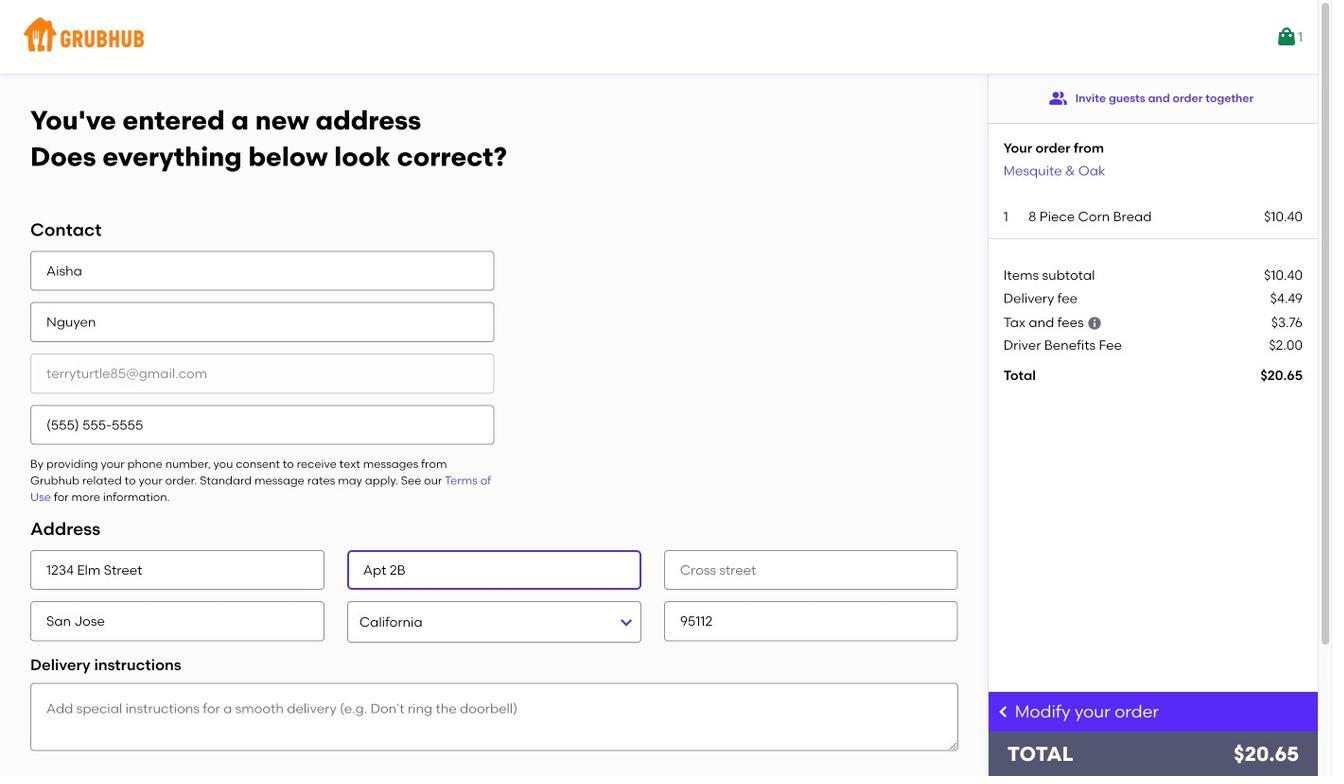 Task type: vqa. For each thing, say whether or not it's contained in the screenshot.
3.6
no



Task type: describe. For each thing, give the bounding box(es) containing it.
main navigation navigation
[[0, 0, 1318, 74]]

Zip text field
[[664, 602, 958, 642]]

people icon image
[[1049, 89, 1068, 108]]

svg image
[[996, 705, 1011, 720]]

Address 2 text field
[[347, 551, 641, 591]]

City text field
[[30, 602, 324, 642]]

First name text field
[[30, 251, 494, 291]]

Add special instructions for a smooth delivery (e.g. Don't ring the doorbell) text field
[[30, 684, 958, 752]]

svg image
[[1087, 316, 1102, 331]]



Task type: locate. For each thing, give the bounding box(es) containing it.
Email email field
[[30, 354, 494, 394]]

Address 1 text field
[[30, 551, 324, 591]]

Phone telephone field
[[30, 405, 494, 445]]

Cross street text field
[[664, 551, 958, 591]]

Last name text field
[[30, 303, 494, 343]]



